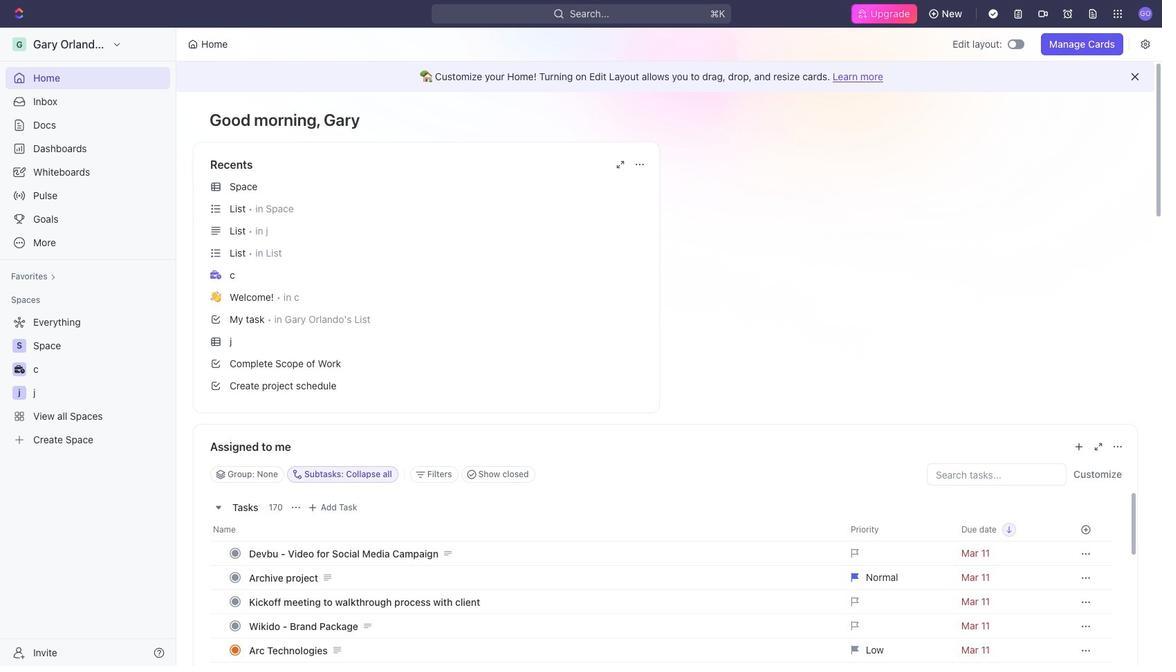 Task type: locate. For each thing, give the bounding box(es) containing it.
business time image inside tree
[[14, 365, 25, 374]]

1 vertical spatial business time image
[[14, 365, 25, 374]]

0 horizontal spatial business time image
[[14, 365, 25, 374]]

business time image
[[210, 270, 221, 279], [14, 365, 25, 374]]

tree inside sidebar navigation
[[6, 311, 170, 451]]

space, , element
[[12, 339, 26, 353]]

tree
[[6, 311, 170, 451]]

alert
[[176, 62, 1155, 92]]

j, , element
[[12, 386, 26, 400]]

0 vertical spatial business time image
[[210, 270, 221, 279]]



Task type: describe. For each thing, give the bounding box(es) containing it.
gary orlando's workspace, , element
[[12, 37, 26, 51]]

Search tasks... text field
[[928, 464, 1066, 485]]

sidebar navigation
[[0, 28, 179, 666]]

1 horizontal spatial business time image
[[210, 270, 221, 279]]

set priority image
[[843, 662, 953, 666]]



Task type: vqa. For each thing, say whether or not it's contained in the screenshot.
Space, , element on the left of page
yes



